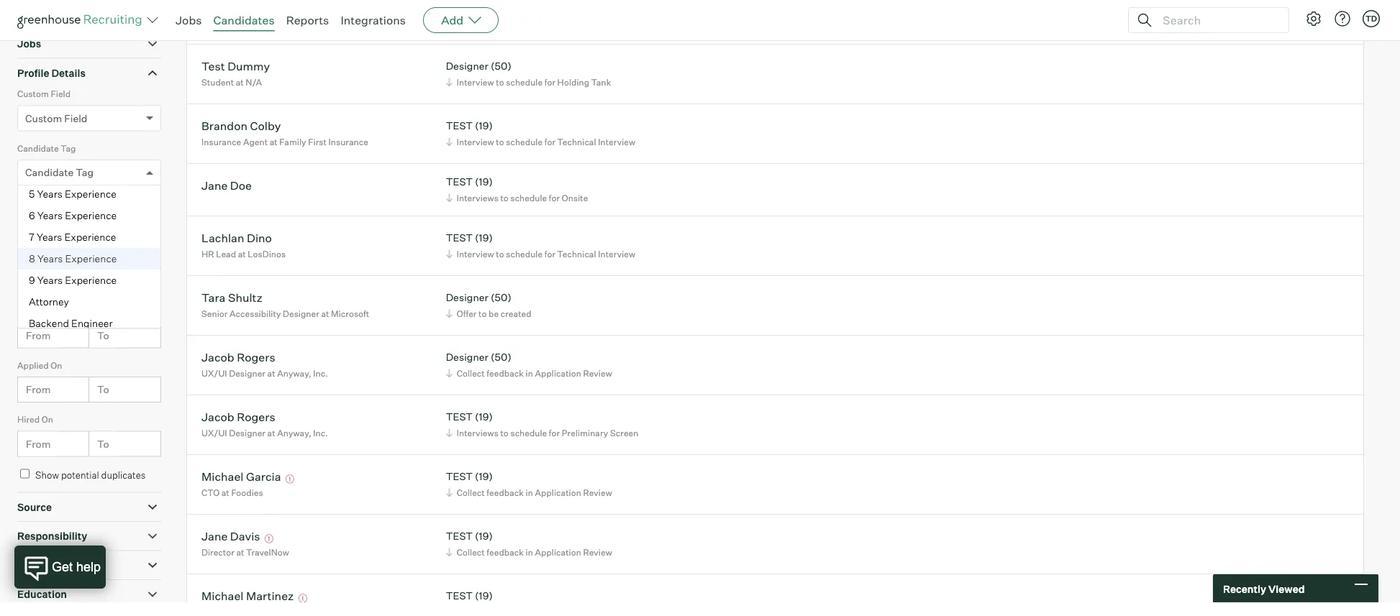Task type: vqa. For each thing, say whether or not it's contained in the screenshot.
second 555- from the left
no



Task type: describe. For each thing, give the bounding box(es) containing it.
0 vertical spatial field
[[51, 89, 71, 99]]

doe
[[230, 178, 252, 193]]

application for cto at foodies
[[535, 488, 582, 499]]

anyway, for test
[[277, 428, 312, 439]]

backend engineer
[[29, 318, 113, 330]]

0 vertical spatial candidate
[[17, 143, 59, 154]]

shultz
[[228, 291, 263, 305]]

profile
[[17, 67, 49, 79]]

Search text field
[[1160, 10, 1276, 31]]

martinez
[[246, 589, 294, 604]]

designer inside tara shultz senior accessibility designer at microsoft
[[283, 309, 319, 319]]

0 vertical spatial custom
[[17, 89, 49, 99]]

collect for marketwise
[[457, 17, 485, 28]]

tara shultz link
[[202, 291, 263, 307]]

lachlan
[[202, 231, 244, 245]]

0 vertical spatial candidate tag
[[17, 143, 76, 154]]

review for travelnow
[[583, 548, 613, 558]]

test
[[202, 59, 225, 73]]

1 vertical spatial candidate
[[25, 166, 74, 179]]

michael garcia link
[[202, 470, 281, 486]]

garcia
[[246, 470, 281, 484]]

0 horizontal spatial jobs
[[17, 38, 41, 50]]

student
[[202, 77, 234, 88]]

interviews to schedule for preliminary screen link
[[444, 427, 642, 440]]

jacob rogers link for test
[[202, 410, 275, 427]]

8 years experience option
[[18, 249, 161, 270]]

inc. for designer (50)
[[313, 368, 328, 379]]

5 years experience
[[29, 188, 117, 201]]

1 vertical spatial candidate tag
[[25, 166, 94, 179]]

schedule for rogers
[[511, 428, 547, 439]]

for for dino
[[545, 249, 556, 260]]

collect for foodies
[[457, 488, 485, 499]]

foodies
[[231, 488, 263, 499]]

technical for brandon colby
[[558, 137, 597, 147]]

source
[[17, 502, 52, 514]]

8 years experience
[[29, 253, 117, 265]]

(50) for jacob rogers
[[491, 351, 512, 364]]

2 collect feedback in application review link from the top
[[444, 367, 616, 381]]

td
[[1366, 14, 1378, 23]]

for for rogers
[[549, 428, 560, 439]]

7
[[29, 231, 34, 244]]

test (19) collect feedback in application review for jane davis
[[446, 531, 613, 558]]

test for hr lead at losdinos
[[446, 232, 473, 245]]

brandon
[[202, 119, 248, 133]]

at inside test dummy student at n/a
[[236, 77, 244, 88]]

from for last
[[26, 329, 51, 342]]

collect inside designer (50) collect feedback in application review
[[457, 368, 485, 379]]

michael martinez has been in application review for more than 5 days image
[[296, 595, 309, 604]]

feedback for marketwise
[[487, 17, 524, 28]]

director at travelnow
[[202, 548, 289, 558]]

patricia garcia has been in application review for more than 5 days image
[[283, 5, 296, 13]]

interview for lachlan dino
[[457, 249, 494, 260]]

jacob for test
[[202, 410, 234, 425]]

offer
[[457, 309, 477, 319]]

be
[[489, 309, 499, 319]]

test dummy link
[[202, 59, 270, 75]]

holding
[[558, 77, 590, 88]]

at right cto
[[222, 488, 230, 499]]

in for manager at marketwise
[[526, 17, 533, 28]]

0 vertical spatial tag
[[61, 143, 76, 154]]

designer inside designer (50) interview to schedule for holding tank
[[446, 60, 489, 72]]

6 years experience
[[29, 210, 117, 222]]

first
[[308, 137, 327, 147]]

1 vertical spatial status
[[25, 221, 56, 233]]

responsibility
[[17, 531, 87, 543]]

profile details
[[17, 67, 86, 79]]

integrations
[[341, 13, 406, 27]]

0 vertical spatial custom field
[[17, 89, 71, 99]]

list box inside candidate tag element
[[18, 184, 161, 335]]

dummy
[[228, 59, 270, 73]]

0 vertical spatial rejection reason
[[17, 252, 87, 263]]

tasks
[[59, 560, 88, 572]]

onsite
[[562, 193, 588, 204]]

colby
[[250, 119, 281, 133]]

pipeline tasks
[[17, 560, 88, 572]]

michael martinez link
[[202, 589, 294, 604]]

show potential duplicates
[[35, 470, 146, 481]]

at inside lachlan dino hr lead at losdinos
[[238, 249, 246, 260]]

6 years experience option
[[18, 205, 161, 227]]

review for marketwise
[[583, 17, 613, 28]]

at up garcia
[[268, 428, 275, 439]]

attorney option
[[18, 292, 161, 313]]

last
[[17, 306, 35, 317]]

at right manager
[[239, 17, 247, 28]]

schedule for colby
[[506, 137, 543, 147]]

test (19) interviews to schedule for preliminary screen
[[446, 411, 639, 439]]

jane doe link
[[202, 178, 252, 195]]

td button
[[1361, 7, 1384, 30]]

5
[[29, 188, 35, 201]]

ux/ui for designer (50)
[[202, 368, 227, 379]]

designer (50) offer to be created
[[446, 292, 532, 319]]

to for tara shultz
[[479, 309, 487, 319]]

senior
[[202, 309, 228, 319]]

activity
[[37, 306, 68, 317]]

collect feedback in application review link for cto at foodies
[[444, 486, 616, 500]]

hired on
[[17, 415, 53, 426]]

travelnow
[[246, 548, 289, 558]]

application for ux/ui designer at anyway, inc.
[[535, 368, 582, 379]]

td button
[[1363, 10, 1381, 27]]

0 vertical spatial reason
[[57, 252, 87, 263]]

michael martinez
[[202, 589, 294, 604]]

brandon colby insurance agent at family first insurance
[[202, 119, 368, 147]]

rogers for designer
[[237, 350, 275, 365]]

rejection reason element
[[17, 250, 161, 305]]

applied
[[17, 360, 49, 371]]

test (19) interviews to schedule for onsite
[[446, 176, 588, 204]]

0 vertical spatial jobs
[[176, 13, 202, 27]]

test for manager at marketwise
[[446, 0, 473, 13]]

jane davis link
[[202, 530, 260, 546]]

show
[[35, 470, 59, 481]]

viewed
[[1269, 583, 1306, 596]]

marketwise
[[249, 17, 298, 28]]

agent
[[243, 137, 268, 147]]

experience for 8 years experience
[[65, 253, 117, 265]]

losdinos
[[248, 249, 286, 260]]

1 vertical spatial rejection
[[25, 275, 70, 288]]

manager at marketwise
[[202, 17, 298, 28]]

interviews for test (19) interviews to schedule for onsite
[[457, 193, 499, 204]]

status element
[[17, 196, 161, 250]]

schedule inside test (19) interviews to schedule for onsite
[[511, 193, 547, 204]]

application for director at travelnow
[[535, 548, 582, 558]]

years for 8
[[37, 253, 63, 265]]

8
[[29, 253, 35, 265]]

family
[[280, 137, 306, 147]]

michael for michael martinez
[[202, 589, 244, 604]]

(19) for insurance agent at family first insurance
[[475, 120, 493, 132]]

jane davis
[[202, 530, 260, 544]]

feedback for foodies
[[487, 488, 524, 499]]

to for lachlan dino
[[496, 249, 504, 260]]

attorney
[[29, 296, 69, 309]]

test for insurance agent at family first insurance
[[446, 120, 473, 132]]

designer inside designer (50) offer to be created
[[446, 292, 489, 304]]

type
[[76, 8, 100, 21]]

designer up the michael garcia
[[229, 428, 266, 439]]

jacob rogers ux/ui designer at anyway, inc. for designer
[[202, 350, 328, 379]]

jane for jane davis
[[202, 530, 228, 544]]

add button
[[423, 7, 499, 33]]

in inside designer (50) collect feedback in application review
[[526, 368, 533, 379]]

review for foodies
[[583, 488, 613, 499]]

to for brandon colby
[[496, 137, 504, 147]]

screen
[[610, 428, 639, 439]]

at down accessibility
[[268, 368, 275, 379]]

to for jacob rogers
[[501, 428, 509, 439]]

experience for 9 years experience
[[65, 274, 117, 287]]

1 vertical spatial field
[[64, 112, 87, 125]]

designer (50) interview to schedule for holding tank
[[446, 60, 611, 88]]

anyway, for designer
[[277, 368, 312, 379]]

collect for travelnow
[[457, 548, 485, 558]]

jacob for designer
[[202, 350, 234, 365]]

technical for lachlan dino
[[558, 249, 597, 260]]

years for 5
[[37, 188, 63, 201]]

pipeline
[[17, 560, 57, 572]]

0 vertical spatial rejection
[[17, 252, 55, 263]]

to for applied on
[[97, 384, 109, 396]]

interview to schedule for technical interview link for dino
[[444, 247, 639, 261]]

accessibility
[[230, 309, 281, 319]]

(19) for cto at foodies
[[475, 471, 493, 484]]



Task type: locate. For each thing, give the bounding box(es) containing it.
years right "5"
[[37, 188, 63, 201]]

recently viewed
[[1224, 583, 1306, 596]]

1 vertical spatial reason
[[72, 275, 107, 288]]

review inside designer (50) collect feedback in application review
[[583, 368, 613, 379]]

None field
[[25, 161, 29, 185]]

2 interview to schedule for technical interview link from the top
[[444, 247, 639, 261]]

add
[[441, 13, 464, 27]]

jane for jane doe
[[202, 178, 228, 193]]

9 years experience
[[29, 274, 117, 287]]

rejection reason down 7 years experience
[[17, 252, 87, 263]]

rogers
[[237, 350, 275, 365], [237, 410, 275, 425]]

from down applied on
[[26, 384, 51, 396]]

2 to from the top
[[97, 384, 109, 396]]

ux/ui
[[202, 368, 227, 379], [202, 428, 227, 439]]

(50) inside designer (50) interview to schedule for holding tank
[[491, 60, 512, 72]]

test (19) interview to schedule for technical interview
[[446, 120, 636, 147], [446, 232, 636, 260]]

designer down offer
[[446, 351, 489, 364]]

status
[[17, 197, 44, 208], [25, 221, 56, 233]]

0 vertical spatial ux/ui
[[202, 368, 227, 379]]

candidates
[[213, 13, 275, 27]]

feedback for travelnow
[[487, 548, 524, 558]]

7 test from the top
[[446, 531, 473, 543]]

years for 7
[[37, 231, 62, 244]]

jacob rogers link up the michael garcia
[[202, 410, 275, 427]]

to inside designer (50) interview to schedule for holding tank
[[496, 77, 504, 88]]

custom down profile
[[17, 89, 49, 99]]

1 horizontal spatial jobs
[[176, 13, 202, 27]]

8 test from the top
[[446, 590, 473, 603]]

on right applied
[[51, 360, 62, 371]]

2 test from the top
[[446, 120, 473, 132]]

rogers up garcia
[[237, 410, 275, 425]]

test (19) interview to schedule for technical interview for colby
[[446, 120, 636, 147]]

years right '6'
[[37, 210, 63, 222]]

jacob rogers ux/ui designer at anyway, inc. up garcia
[[202, 410, 328, 439]]

1 vertical spatial rogers
[[237, 410, 275, 425]]

created
[[501, 309, 532, 319]]

5 (19) from the top
[[475, 411, 493, 424]]

4 feedback from the top
[[487, 548, 524, 558]]

2 vertical spatial from
[[26, 438, 51, 451]]

on right hired
[[42, 415, 53, 426]]

3 collect feedback in application review link from the top
[[444, 486, 616, 500]]

test for ux/ui designer at anyway, inc.
[[446, 411, 473, 424]]

anyway, down tara shultz senior accessibility designer at microsoft at the left of page
[[277, 368, 312, 379]]

jane doe
[[202, 178, 252, 193]]

technical up onsite on the top
[[558, 137, 597, 147]]

schedule for dino
[[506, 249, 543, 260]]

at down davis in the left bottom of the page
[[236, 548, 244, 558]]

1 vertical spatial interview to schedule for technical interview link
[[444, 247, 639, 261]]

jane davis has been in application review for more than 5 days image
[[263, 535, 276, 544]]

1 inc. from the top
[[313, 368, 328, 379]]

1 vertical spatial jacob
[[202, 410, 234, 425]]

interview
[[457, 77, 494, 88], [457, 137, 494, 147], [598, 137, 636, 147], [457, 249, 494, 260], [598, 249, 636, 260]]

field
[[51, 89, 71, 99], [64, 112, 87, 125]]

collect feedback in application review link for manager at marketwise
[[444, 16, 616, 29]]

1 vertical spatial michael
[[202, 589, 244, 604]]

4 (19) from the top
[[475, 232, 493, 245]]

7 years experience
[[29, 231, 116, 244]]

1 test (19) interview to schedule for technical interview from the top
[[446, 120, 636, 147]]

3 from from the top
[[26, 438, 51, 451]]

for left the holding
[[545, 77, 556, 88]]

designer
[[446, 60, 489, 72], [446, 292, 489, 304], [283, 309, 319, 319], [446, 351, 489, 364], [229, 368, 266, 379], [229, 428, 266, 439]]

3 test from the top
[[446, 176, 473, 188]]

lachlan dino link
[[202, 231, 272, 247]]

2 vertical spatial to
[[97, 438, 109, 451]]

2 vertical spatial test (19) collect feedback in application review
[[446, 531, 613, 558]]

2 jacob rogers ux/ui designer at anyway, inc. from the top
[[202, 410, 328, 439]]

hired
[[17, 415, 40, 426]]

0 vertical spatial test (19) collect feedback in application review
[[446, 0, 613, 28]]

feedback up test (19) at the bottom of page
[[487, 548, 524, 558]]

jane left doe
[[202, 178, 228, 193]]

custom field
[[17, 89, 71, 99], [25, 112, 87, 125]]

experience up 6 years experience option
[[65, 188, 117, 201]]

to for last activity
[[97, 329, 109, 342]]

6 (19) from the top
[[475, 471, 493, 484]]

0 vertical spatial to
[[97, 329, 109, 342]]

designer right accessibility
[[283, 309, 319, 319]]

0 vertical spatial interview to schedule for technical interview link
[[444, 135, 639, 149]]

4 collect from the top
[[457, 548, 485, 558]]

1 interview to schedule for technical interview link from the top
[[444, 135, 639, 149]]

insurance right first
[[329, 137, 368, 147]]

1 jacob rogers ux/ui designer at anyway, inc. from the top
[[202, 350, 328, 379]]

at down colby
[[270, 137, 278, 147]]

to down attorney option
[[97, 329, 109, 342]]

1 jane from the top
[[202, 178, 228, 193]]

experience inside option
[[64, 231, 116, 244]]

4 test from the top
[[446, 232, 473, 245]]

davis
[[230, 530, 260, 544]]

0 vertical spatial interviews
[[457, 193, 499, 204]]

ux/ui up the michael garcia
[[202, 428, 227, 439]]

in for cto at foodies
[[526, 488, 533, 499]]

at left n/a
[[236, 77, 244, 88]]

1 review from the top
[[583, 17, 613, 28]]

interviews inside test (19) interviews to schedule for preliminary screen
[[457, 428, 499, 439]]

to down engineer
[[97, 384, 109, 396]]

1 insurance from the left
[[202, 137, 241, 147]]

interview to schedule for technical interview link down interviews to schedule for onsite link
[[444, 247, 639, 261]]

1 vertical spatial on
[[42, 415, 53, 426]]

(19) for director at travelnow
[[475, 531, 493, 543]]

experience down 5 years experience option
[[65, 210, 117, 222]]

backend engineer option
[[18, 313, 161, 335]]

0 vertical spatial test (19) interview to schedule for technical interview
[[446, 120, 636, 147]]

rogers for test
[[237, 410, 275, 425]]

to for hired on
[[97, 438, 109, 451]]

experience down 8 years experience option
[[65, 274, 117, 287]]

from down hired on
[[26, 438, 51, 451]]

2 test (19) collect feedback in application review from the top
[[446, 471, 613, 499]]

1 vertical spatial custom field
[[25, 112, 87, 125]]

feedback right add
[[487, 17, 524, 28]]

to inside test (19) interviews to schedule for onsite
[[501, 193, 509, 204]]

jobs up profile
[[17, 38, 41, 50]]

status up '6'
[[17, 197, 44, 208]]

1 jacob rogers link from the top
[[202, 350, 275, 367]]

designer inside designer (50) collect feedback in application review
[[446, 351, 489, 364]]

anyway, up michael garcia has been in application review for more than 5 days icon at the bottom of page
[[277, 428, 312, 439]]

1 vertical spatial technical
[[558, 249, 597, 260]]

designer down add popup button
[[446, 60, 489, 72]]

candidate tag up 5 years experience
[[25, 166, 94, 179]]

test for director at travelnow
[[446, 531, 473, 543]]

jacob down senior
[[202, 350, 234, 365]]

(50) inside designer (50) collect feedback in application review
[[491, 351, 512, 364]]

test inside test (19) interviews to schedule for preliminary screen
[[446, 411, 473, 424]]

interviews
[[457, 193, 499, 204], [457, 428, 499, 439]]

last activity
[[17, 306, 68, 317]]

to up show potential duplicates
[[97, 438, 109, 451]]

1 vertical spatial inc.
[[313, 428, 328, 439]]

brandon colby link
[[202, 119, 281, 135]]

interview to schedule for technical interview link up test (19) interviews to schedule for onsite
[[444, 135, 639, 149]]

for inside test (19) interviews to schedule for preliminary screen
[[549, 428, 560, 439]]

anyway,
[[277, 368, 312, 379], [277, 428, 312, 439]]

list box containing 5 years experience
[[18, 184, 161, 335]]

michael for michael garcia
[[202, 470, 244, 484]]

1 vertical spatial from
[[26, 384, 51, 396]]

7 years experience option
[[18, 227, 161, 249]]

1 vertical spatial anyway,
[[277, 428, 312, 439]]

for
[[545, 77, 556, 88], [545, 137, 556, 147], [549, 193, 560, 204], [545, 249, 556, 260], [549, 428, 560, 439]]

tara
[[202, 291, 226, 305]]

designer up offer
[[446, 292, 489, 304]]

director
[[202, 548, 235, 558]]

1 vertical spatial test (19) interview to schedule for technical interview
[[446, 232, 636, 260]]

designer (50) collect feedback in application review
[[446, 351, 613, 379]]

test (19) interview to schedule for technical interview down interview to schedule for holding tank link on the left of the page
[[446, 120, 636, 147]]

tag
[[61, 143, 76, 154], [76, 166, 94, 179]]

experience for 6 years experience
[[65, 210, 117, 222]]

offer to be created link
[[444, 307, 535, 321]]

3 collect from the top
[[457, 488, 485, 499]]

custom down profile details
[[25, 112, 62, 125]]

0 vertical spatial michael
[[202, 470, 244, 484]]

michael garcia has been in application review for more than 5 days image
[[284, 476, 297, 484]]

1 collect feedback in application review link from the top
[[444, 16, 616, 29]]

test for cto at foodies
[[446, 471, 473, 484]]

test (19) interview to schedule for technical interview down interviews to schedule for onsite link
[[446, 232, 636, 260]]

ux/ui for test (19)
[[202, 428, 227, 439]]

interview to schedule for technical interview link for colby
[[444, 135, 639, 149]]

custom
[[17, 89, 49, 99], [25, 112, 62, 125]]

1 technical from the top
[[558, 137, 597, 147]]

2 (19) from the top
[[475, 120, 493, 132]]

jacob rogers link for designer
[[202, 350, 275, 367]]

candidate tag element
[[17, 142, 161, 335]]

inc. for test (19)
[[313, 428, 328, 439]]

reason up attorney option
[[72, 275, 107, 288]]

test (19) interview to schedule for technical interview for dino
[[446, 232, 636, 260]]

for inside designer (50) interview to schedule for holding tank
[[545, 77, 556, 88]]

1 (50) from the top
[[491, 60, 512, 72]]

interview for brandon colby
[[457, 137, 494, 147]]

3 review from the top
[[583, 488, 613, 499]]

1 vertical spatial (50)
[[491, 292, 512, 304]]

collect feedback in application review link for director at travelnow
[[444, 546, 616, 560]]

jacob rogers ux/ui designer at anyway, inc. for test
[[202, 410, 328, 439]]

potential
[[61, 470, 99, 481]]

feedback down created
[[487, 368, 524, 379]]

2 from from the top
[[26, 384, 51, 396]]

status up the "8"
[[25, 221, 56, 233]]

8 (19) from the top
[[475, 590, 493, 603]]

2 inc. from the top
[[313, 428, 328, 439]]

9 years experience option
[[18, 270, 161, 292]]

1 vertical spatial interviews
[[457, 428, 499, 439]]

(50) inside designer (50) offer to be created
[[491, 292, 512, 304]]

backend
[[29, 318, 69, 330]]

reason down 7 years experience
[[57, 252, 87, 263]]

schedule for dummy
[[506, 77, 543, 88]]

6 test from the top
[[446, 471, 473, 484]]

schedule up test (19) interviews to schedule for onsite
[[506, 137, 543, 147]]

schedule inside designer (50) interview to schedule for holding tank
[[506, 77, 543, 88]]

1 anyway, from the top
[[277, 368, 312, 379]]

rogers down accessibility
[[237, 350, 275, 365]]

for down interviews to schedule for onsite link
[[545, 249, 556, 260]]

jane
[[202, 178, 228, 193], [202, 530, 228, 544]]

tank
[[592, 77, 611, 88]]

experience for 5 years experience
[[65, 188, 117, 201]]

candidate tag
[[17, 143, 76, 154], [25, 166, 94, 179]]

interviews inside test (19) interviews to schedule for onsite
[[457, 193, 499, 204]]

jacob
[[202, 350, 234, 365], [202, 410, 234, 425]]

2 interviews from the top
[[457, 428, 499, 439]]

on for applied on
[[51, 360, 62, 371]]

feedback down interviews to schedule for preliminary screen link
[[487, 488, 524, 499]]

years right 9
[[37, 274, 63, 287]]

at right lead
[[238, 249, 246, 260]]

test dummy student at n/a
[[202, 59, 270, 88]]

years right 7
[[37, 231, 62, 244]]

1 interviews from the top
[[457, 193, 499, 204]]

(19) for hr lead at losdinos
[[475, 232, 493, 245]]

michael down director
[[202, 589, 244, 604]]

2 in from the top
[[526, 368, 533, 379]]

2 test (19) interview to schedule for technical interview from the top
[[446, 232, 636, 260]]

3 (19) from the top
[[475, 176, 493, 188]]

interview for test dummy
[[457, 77, 494, 88]]

1 test from the top
[[446, 0, 473, 13]]

3 in from the top
[[526, 488, 533, 499]]

technical down onsite on the top
[[558, 249, 597, 260]]

years for 6
[[37, 210, 63, 222]]

(50) up be
[[491, 292, 512, 304]]

4 review from the top
[[583, 548, 613, 558]]

0 vertical spatial anyway,
[[277, 368, 312, 379]]

years inside 6 years experience option
[[37, 210, 63, 222]]

0 vertical spatial jacob
[[202, 350, 234, 365]]

2 jacob rogers link from the top
[[202, 410, 275, 427]]

3 to from the top
[[97, 438, 109, 451]]

at left microsoft
[[321, 309, 329, 319]]

interview inside designer (50) interview to schedule for holding tank
[[457, 77, 494, 88]]

from down last activity
[[26, 329, 51, 342]]

2 anyway, from the top
[[277, 428, 312, 439]]

1 test (19) collect feedback in application review from the top
[[446, 0, 613, 28]]

experience for 7 years experience
[[64, 231, 116, 244]]

1 ux/ui from the top
[[202, 368, 227, 379]]

1 rogers from the top
[[237, 350, 275, 365]]

candidate
[[17, 143, 59, 154], [25, 166, 74, 179]]

for left onsite on the top
[[549, 193, 560, 204]]

1 horizontal spatial insurance
[[329, 137, 368, 147]]

2 jacob from the top
[[202, 410, 234, 425]]

cto at foodies
[[202, 488, 263, 499]]

michael garcia
[[202, 470, 281, 484]]

2 collect from the top
[[457, 368, 485, 379]]

ux/ui down senior
[[202, 368, 227, 379]]

insurance
[[202, 137, 241, 147], [329, 137, 368, 147]]

application inside designer (50) collect feedback in application review
[[535, 368, 582, 379]]

1 vertical spatial rejection reason
[[25, 275, 107, 288]]

candidates link
[[213, 13, 275, 27]]

4 collect feedback in application review link from the top
[[444, 546, 616, 560]]

0 vertical spatial from
[[26, 329, 51, 342]]

1 from from the top
[[26, 329, 51, 342]]

on for hired on
[[42, 415, 53, 426]]

3 feedback from the top
[[487, 488, 524, 499]]

years inside 8 years experience option
[[37, 253, 63, 265]]

jacob up the michael garcia
[[202, 410, 234, 425]]

0 vertical spatial jane
[[202, 178, 228, 193]]

rejection down 7
[[17, 252, 55, 263]]

to
[[97, 329, 109, 342], [97, 384, 109, 396], [97, 438, 109, 451]]

2 feedback from the top
[[487, 368, 524, 379]]

0 vertical spatial status
[[17, 197, 44, 208]]

jane up director
[[202, 530, 228, 544]]

jobs
[[176, 13, 202, 27], [17, 38, 41, 50]]

custom field element
[[17, 87, 161, 142]]

1 (19) from the top
[[475, 0, 493, 13]]

0 vertical spatial technical
[[558, 137, 597, 147]]

1 vertical spatial jobs
[[17, 38, 41, 50]]

6
[[29, 210, 35, 222]]

lachlan dino hr lead at losdinos
[[202, 231, 286, 260]]

experience down 7 years experience option
[[65, 253, 117, 265]]

1 vertical spatial custom
[[25, 112, 62, 125]]

(50) for test dummy
[[491, 60, 512, 72]]

1 feedback from the top
[[487, 17, 524, 28]]

3 (50) from the top
[[491, 351, 512, 364]]

application type
[[17, 8, 100, 21]]

2 insurance from the left
[[329, 137, 368, 147]]

rejection reason
[[17, 252, 87, 263], [25, 275, 107, 288]]

1 in from the top
[[526, 17, 533, 28]]

manager
[[202, 17, 237, 28]]

at inside brandon colby insurance agent at family first insurance
[[270, 137, 278, 147]]

0 horizontal spatial insurance
[[202, 137, 241, 147]]

in
[[526, 17, 533, 28], [526, 368, 533, 379], [526, 488, 533, 499], [526, 548, 533, 558]]

schedule down interviews to schedule for onsite link
[[506, 249, 543, 260]]

none field inside candidate tag element
[[25, 161, 29, 185]]

0 vertical spatial (50)
[[491, 60, 512, 72]]

jacob rogers ux/ui designer at anyway, inc. down accessibility
[[202, 350, 328, 379]]

reports
[[286, 13, 329, 27]]

schedule left onsite on the top
[[511, 193, 547, 204]]

details
[[51, 67, 86, 79]]

0 vertical spatial jacob rogers link
[[202, 350, 275, 367]]

1 vertical spatial to
[[97, 384, 109, 396]]

technical
[[558, 137, 597, 147], [558, 249, 597, 260]]

5 years experience option
[[18, 184, 161, 205]]

1 vertical spatial jacob rogers ux/ui designer at anyway, inc.
[[202, 410, 328, 439]]

test (19)
[[446, 590, 493, 603]]

interviews for test (19) interviews to schedule for preliminary screen
[[457, 428, 499, 439]]

2 technical from the top
[[558, 249, 597, 260]]

duplicates
[[101, 470, 146, 481]]

9
[[29, 274, 35, 287]]

candidate tag up "5"
[[17, 143, 76, 154]]

applied on
[[17, 360, 62, 371]]

to for test dummy
[[496, 77, 504, 88]]

7 (19) from the top
[[475, 531, 493, 543]]

(50) up interview to schedule for holding tank link on the left of the page
[[491, 60, 512, 72]]

(19)
[[475, 0, 493, 13], [475, 120, 493, 132], [475, 176, 493, 188], [475, 232, 493, 245], [475, 411, 493, 424], [475, 471, 493, 484], [475, 531, 493, 543], [475, 590, 493, 603]]

configure image
[[1306, 10, 1323, 27]]

test inside test (19) interviews to schedule for onsite
[[446, 176, 473, 188]]

tag up 5 years experience option
[[76, 166, 94, 179]]

2 michael from the top
[[202, 589, 244, 604]]

for for dummy
[[545, 77, 556, 88]]

0 vertical spatial rogers
[[237, 350, 275, 365]]

0 vertical spatial on
[[51, 360, 62, 371]]

test (19) collect feedback in application review for michael garcia
[[446, 471, 613, 499]]

application
[[17, 8, 74, 21], [535, 17, 582, 28], [535, 368, 582, 379], [535, 488, 582, 499], [535, 548, 582, 558]]

1 vertical spatial tag
[[76, 166, 94, 179]]

0 vertical spatial jacob rogers ux/ui designer at anyway, inc.
[[202, 350, 328, 379]]

to inside test (19) interviews to schedule for preliminary screen
[[501, 428, 509, 439]]

feedback inside designer (50) collect feedback in application review
[[487, 368, 524, 379]]

5 test from the top
[[446, 411, 473, 424]]

2 review from the top
[[583, 368, 613, 379]]

at inside tara shultz senior accessibility designer at microsoft
[[321, 309, 329, 319]]

jobs link
[[176, 13, 202, 27]]

preliminary
[[562, 428, 609, 439]]

1 jacob from the top
[[202, 350, 234, 365]]

(50) down be
[[491, 351, 512, 364]]

4 in from the top
[[526, 548, 533, 558]]

3 test (19) collect feedback in application review from the top
[[446, 531, 613, 558]]

2 rogers from the top
[[237, 410, 275, 425]]

2 ux/ui from the top
[[202, 428, 227, 439]]

years right the "8"
[[37, 253, 63, 265]]

designer down accessibility
[[229, 368, 266, 379]]

(19) for manager at marketwise
[[475, 0, 493, 13]]

application for manager at marketwise
[[535, 17, 582, 28]]

1 vertical spatial jacob rogers link
[[202, 410, 275, 427]]

cto
[[202, 488, 220, 499]]

(19) for ux/ui designer at anyway, inc.
[[475, 411, 493, 424]]

in for director at travelnow
[[526, 548, 533, 558]]

jobs up test
[[176, 13, 202, 27]]

1 collect from the top
[[457, 17, 485, 28]]

from
[[26, 329, 51, 342], [26, 384, 51, 396], [26, 438, 51, 451]]

microsoft
[[331, 309, 370, 319]]

schedule left the holding
[[506, 77, 543, 88]]

insurance down brandon
[[202, 137, 241, 147]]

years for 9
[[37, 274, 63, 287]]

interview to schedule for technical interview link
[[444, 135, 639, 149], [444, 247, 639, 261]]

michael up cto at foodies
[[202, 470, 244, 484]]

1 vertical spatial ux/ui
[[202, 428, 227, 439]]

2 vertical spatial (50)
[[491, 351, 512, 364]]

schedule left preliminary
[[511, 428, 547, 439]]

integrations link
[[341, 13, 406, 27]]

years inside 9 years experience option
[[37, 274, 63, 287]]

years inside 7 years experience option
[[37, 231, 62, 244]]

for up test (19) interviews to schedule for onsite
[[545, 137, 556, 147]]

schedule inside test (19) interviews to schedule for preliminary screen
[[511, 428, 547, 439]]

interviews to schedule for onsite link
[[444, 191, 592, 205]]

Show potential duplicates checkbox
[[20, 470, 30, 479]]

to inside designer (50) offer to be created
[[479, 309, 487, 319]]

jacob rogers link down accessibility
[[202, 350, 275, 367]]

for for colby
[[545, 137, 556, 147]]

tag down custom field element
[[61, 143, 76, 154]]

for inside test (19) interviews to schedule for onsite
[[549, 193, 560, 204]]

rejection reason down 8 years experience
[[25, 275, 107, 288]]

experience down 6 years experience option
[[64, 231, 116, 244]]

for left preliminary
[[549, 428, 560, 439]]

years inside 5 years experience option
[[37, 188, 63, 201]]

0 vertical spatial inc.
[[313, 368, 328, 379]]

(19) inside test (19) interviews to schedule for onsite
[[475, 176, 493, 188]]

tara shultz senior accessibility designer at microsoft
[[202, 291, 370, 319]]

hr
[[202, 249, 214, 260]]

(19) inside test (19) interviews to schedule for preliminary screen
[[475, 411, 493, 424]]

1 to from the top
[[97, 329, 109, 342]]

(50) for tara shultz
[[491, 292, 512, 304]]

from for applied
[[26, 384, 51, 396]]

from for hired
[[26, 438, 51, 451]]

1 michael from the top
[[202, 470, 244, 484]]

2 (50) from the top
[[491, 292, 512, 304]]

2 jane from the top
[[202, 530, 228, 544]]

jacob rogers link
[[202, 350, 275, 367], [202, 410, 275, 427]]

1 vertical spatial jane
[[202, 530, 228, 544]]

1 vertical spatial test (19) collect feedback in application review
[[446, 471, 613, 499]]

rejection up attorney
[[25, 275, 70, 288]]

list box
[[18, 184, 161, 335]]

n/a
[[246, 77, 262, 88]]

greenhouse recruiting image
[[17, 12, 147, 29]]



